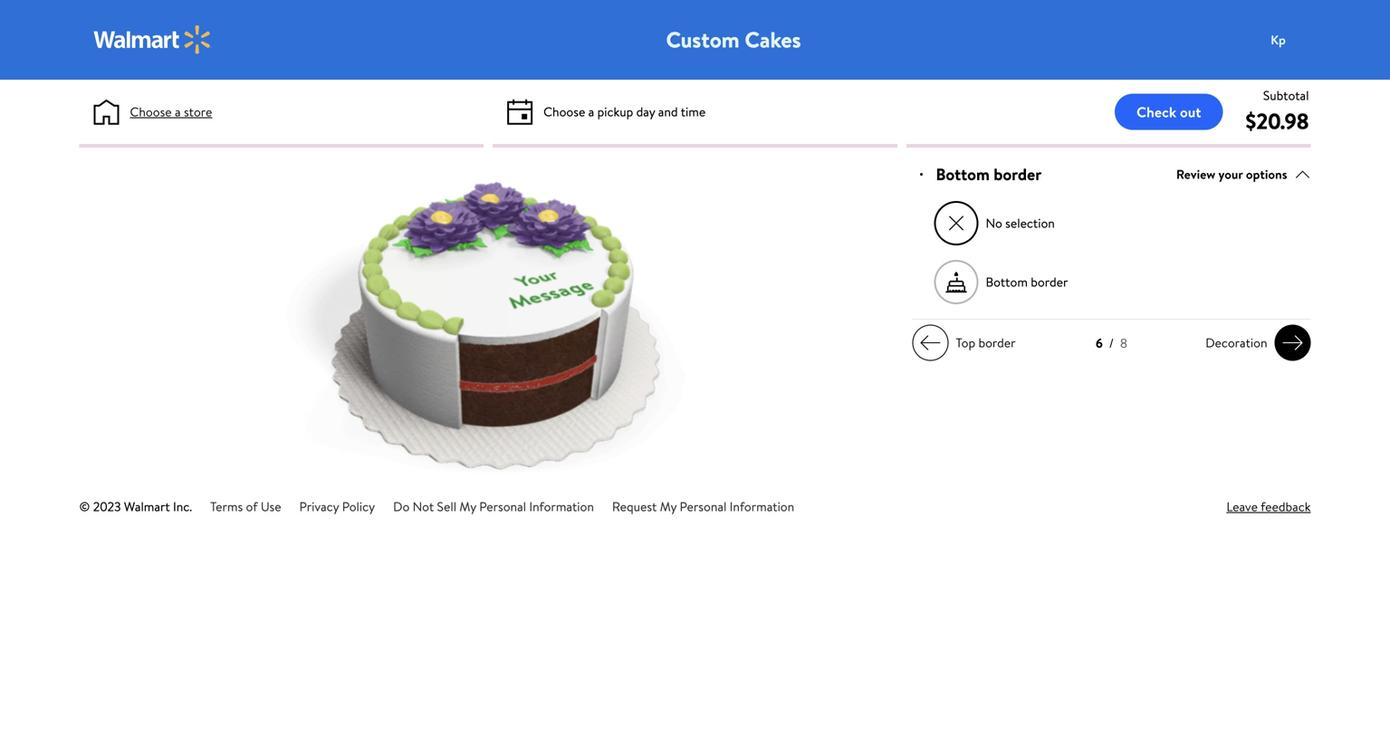 Task type: describe. For each thing, give the bounding box(es) containing it.
0 vertical spatial bottom
[[936, 163, 990, 186]]

2 my from the left
[[660, 498, 677, 515]]

1 vertical spatial bottom
[[986, 273, 1028, 291]]

options
[[1246, 165, 1288, 183]]

feedback
[[1261, 498, 1311, 515]]

2 information from the left
[[730, 498, 795, 515]]

subtotal
[[1264, 87, 1309, 104]]

policy
[[342, 498, 375, 515]]

selection
[[1006, 214, 1055, 232]]

walmart
[[124, 498, 170, 515]]

check out button
[[1115, 94, 1223, 130]]

check
[[1137, 102, 1177, 122]]

custom cakes
[[666, 24, 801, 55]]

kp button
[[1261, 22, 1333, 58]]

6 / 8
[[1096, 334, 1128, 352]]

1 personal from the left
[[479, 498, 526, 515]]

icon for continue arrow image inside decoration link
[[1282, 332, 1304, 354]]

© 2023 walmart inc.
[[79, 498, 192, 515]]

privacy
[[299, 498, 339, 515]]

review your options link
[[1177, 162, 1311, 187]]

0 vertical spatial border
[[994, 163, 1042, 186]]

1 vertical spatial border
[[1031, 273, 1068, 291]]

sell
[[437, 498, 457, 515]]

up arrow image
[[1295, 166, 1311, 183]]

privacy policy link
[[299, 498, 375, 515]]

inc.
[[173, 498, 192, 515]]

custom
[[666, 24, 740, 55]]

time
[[681, 103, 706, 120]]

do
[[393, 498, 410, 515]]

day
[[637, 103, 655, 120]]

review your options element
[[1177, 165, 1288, 184]]

/
[[1110, 334, 1114, 352]]



Task type: locate. For each thing, give the bounding box(es) containing it.
top border
[[956, 334, 1016, 352]]

choose a pickup day and time
[[544, 103, 706, 120]]

do not sell my personal information link
[[393, 498, 594, 515]]

a left pickup
[[589, 103, 595, 120]]

a left store
[[175, 103, 181, 120]]

choose left pickup
[[544, 103, 585, 120]]

choose
[[130, 103, 172, 120], [544, 103, 585, 120]]

bottom border down selection
[[986, 273, 1068, 291]]

decoration link
[[1199, 325, 1311, 361]]

pickup
[[598, 103, 633, 120]]

0 horizontal spatial information
[[529, 498, 594, 515]]

icon for continue arrow image left top
[[920, 332, 942, 354]]

icon for continue arrow image inside top border link
[[920, 332, 942, 354]]

request my personal information link
[[612, 498, 795, 515]]

my right "request"
[[660, 498, 677, 515]]

0 horizontal spatial personal
[[479, 498, 526, 515]]

terms
[[210, 498, 243, 515]]

information
[[529, 498, 594, 515], [730, 498, 795, 515]]

use
[[261, 498, 281, 515]]

1 horizontal spatial icon for continue arrow image
[[1282, 332, 1304, 354]]

2 vertical spatial border
[[979, 334, 1016, 352]]

1 a from the left
[[175, 103, 181, 120]]

choose left store
[[130, 103, 172, 120]]

remove image
[[947, 213, 967, 233]]

a
[[175, 103, 181, 120], [589, 103, 595, 120]]

subtotal $20.98
[[1246, 87, 1309, 136]]

and
[[658, 103, 678, 120]]

my
[[460, 498, 476, 515], [660, 498, 677, 515]]

©
[[79, 498, 90, 515]]

1 my from the left
[[460, 498, 476, 515]]

top border link
[[913, 325, 1023, 361]]

cakes
[[745, 24, 801, 55]]

1 horizontal spatial my
[[660, 498, 677, 515]]

1 vertical spatial bottom border
[[986, 273, 1068, 291]]

no selection
[[986, 214, 1055, 232]]

terms of use
[[210, 498, 281, 515]]

choose for choose a store
[[130, 103, 172, 120]]

back to walmart.com image
[[94, 25, 212, 54]]

choose a store link
[[130, 102, 212, 121]]

a inside the choose a store link
[[175, 103, 181, 120]]

2 personal from the left
[[680, 498, 727, 515]]

0 horizontal spatial a
[[175, 103, 181, 120]]

kp
[[1271, 31, 1286, 48]]

leave feedback
[[1227, 498, 1311, 515]]

my right sell
[[460, 498, 476, 515]]

your
[[1219, 165, 1243, 183]]

terms of use link
[[210, 498, 281, 515]]

top
[[956, 334, 976, 352]]

icon for continue arrow image right the decoration
[[1282, 332, 1304, 354]]

1 choose from the left
[[130, 103, 172, 120]]

0 horizontal spatial my
[[460, 498, 476, 515]]

0 horizontal spatial icon for continue arrow image
[[920, 332, 942, 354]]

8
[[1121, 334, 1128, 352]]

a for pickup
[[589, 103, 595, 120]]

1 horizontal spatial choose
[[544, 103, 585, 120]]

request my personal information
[[612, 498, 795, 515]]

2023
[[93, 498, 121, 515]]

border up "no selection"
[[994, 163, 1042, 186]]

leave feedback button
[[1227, 497, 1311, 516]]

not
[[413, 498, 434, 515]]

bottom border up "no"
[[936, 163, 1042, 186]]

1 icon for continue arrow image from the left
[[920, 332, 942, 354]]

$20.98
[[1246, 106, 1309, 136]]

1 horizontal spatial a
[[589, 103, 595, 120]]

review your options
[[1177, 165, 1288, 183]]

bottom border
[[936, 163, 1042, 186], [986, 273, 1068, 291]]

do not sell my personal information
[[393, 498, 594, 515]]

store
[[184, 103, 212, 120]]

leave
[[1227, 498, 1258, 515]]

check out
[[1137, 102, 1202, 122]]

no
[[986, 214, 1003, 232]]

icon for continue arrow image
[[920, 332, 942, 354], [1282, 332, 1304, 354]]

1 horizontal spatial information
[[730, 498, 795, 515]]

border down selection
[[1031, 273, 1068, 291]]

2 a from the left
[[589, 103, 595, 120]]

out
[[1180, 102, 1202, 122]]

bottom up remove image
[[936, 163, 990, 186]]

choose for choose a pickup day and time
[[544, 103, 585, 120]]

a for store
[[175, 103, 181, 120]]

decoration
[[1206, 334, 1268, 352]]

review
[[1177, 165, 1216, 183]]

of
[[246, 498, 258, 515]]

0 horizontal spatial choose
[[130, 103, 172, 120]]

personal right sell
[[479, 498, 526, 515]]

privacy policy
[[299, 498, 375, 515]]

border
[[994, 163, 1042, 186], [1031, 273, 1068, 291], [979, 334, 1016, 352]]

0 vertical spatial bottom border
[[936, 163, 1042, 186]]

request
[[612, 498, 657, 515]]

personal right "request"
[[680, 498, 727, 515]]

border right top
[[979, 334, 1016, 352]]

personal
[[479, 498, 526, 515], [680, 498, 727, 515]]

1 horizontal spatial personal
[[680, 498, 727, 515]]

6
[[1096, 334, 1103, 352]]

2 icon for continue arrow image from the left
[[1282, 332, 1304, 354]]

bottom
[[936, 163, 990, 186], [986, 273, 1028, 291]]

2 choose from the left
[[544, 103, 585, 120]]

choose a store
[[130, 103, 212, 120]]

bottom down "no"
[[986, 273, 1028, 291]]

1 information from the left
[[529, 498, 594, 515]]



Task type: vqa. For each thing, say whether or not it's contained in the screenshot.
THE TERMS OF USE
yes



